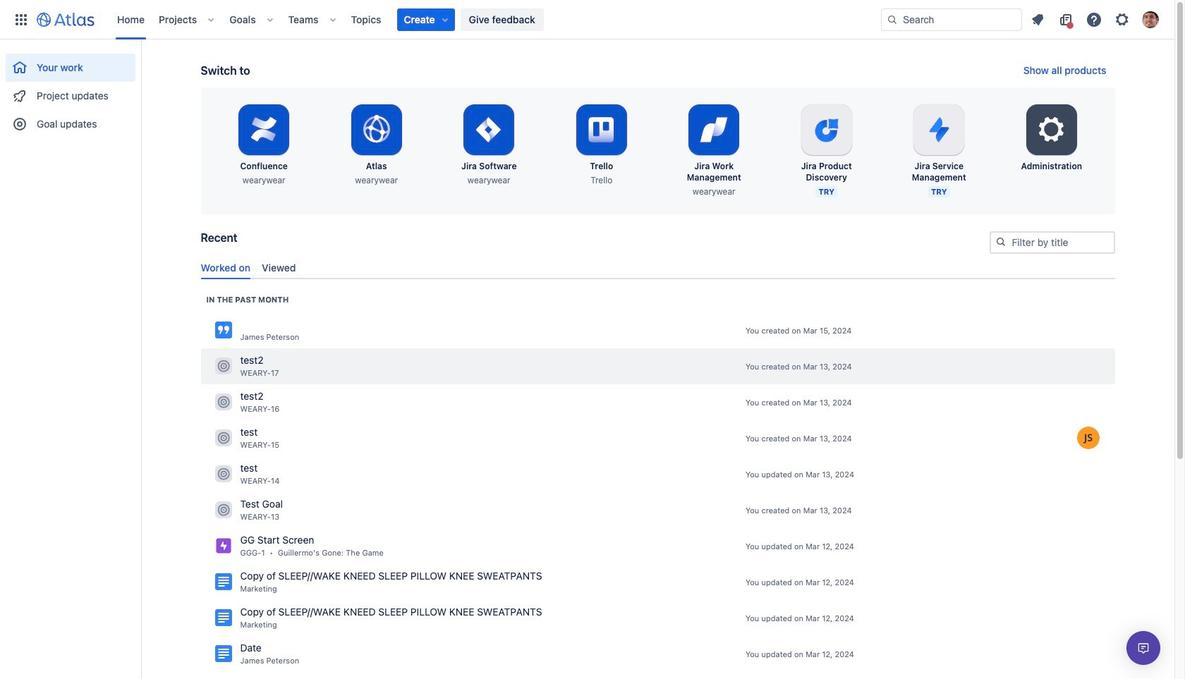 Task type: locate. For each thing, give the bounding box(es) containing it.
None search field
[[881, 8, 1022, 31]]

banner
[[0, 0, 1175, 40]]

Search field
[[881, 8, 1022, 31]]

tab list
[[195, 256, 1121, 279]]

2 townsquare image from the top
[[215, 466, 232, 483]]

1 vertical spatial townsquare image
[[215, 430, 232, 447]]

0 vertical spatial settings image
[[1114, 11, 1131, 28]]

1 horizontal spatial settings image
[[1114, 11, 1131, 28]]

1 confluence image from the top
[[215, 322, 232, 339]]

0 vertical spatial confluence image
[[215, 322, 232, 339]]

1 vertical spatial townsquare image
[[215, 466, 232, 483]]

0 horizontal spatial settings image
[[1035, 113, 1069, 147]]

0 vertical spatial townsquare image
[[215, 358, 232, 375]]

jira image
[[215, 538, 232, 555]]

2 confluence image from the top
[[215, 646, 232, 663]]

1 vertical spatial confluence image
[[215, 646, 232, 663]]

0 vertical spatial townsquare image
[[215, 394, 232, 411]]

townsquare image
[[215, 394, 232, 411], [215, 430, 232, 447], [215, 502, 232, 519]]

2 townsquare image from the top
[[215, 430, 232, 447]]

confluence image
[[215, 322, 232, 339], [215, 646, 232, 663]]

group
[[6, 40, 135, 143]]

1 vertical spatial confluence image
[[215, 610, 232, 627]]

account image
[[1142, 11, 1159, 28]]

2 vertical spatial townsquare image
[[215, 502, 232, 519]]

townsquare image
[[215, 358, 232, 375], [215, 466, 232, 483]]

settings image
[[1114, 11, 1131, 28], [1035, 113, 1069, 147]]

switch to... image
[[13, 11, 30, 28]]

0 vertical spatial confluence image
[[215, 574, 232, 591]]

heading
[[206, 294, 289, 305]]

confluence image
[[215, 574, 232, 591], [215, 610, 232, 627]]



Task type: describe. For each thing, give the bounding box(es) containing it.
1 townsquare image from the top
[[215, 394, 232, 411]]

help image
[[1086, 11, 1103, 28]]

1 vertical spatial settings image
[[1035, 113, 1069, 147]]

search image
[[887, 14, 898, 25]]

search image
[[995, 236, 1006, 248]]

Filter by title field
[[991, 233, 1114, 253]]

1 townsquare image from the top
[[215, 358, 232, 375]]

2 confluence image from the top
[[215, 610, 232, 627]]

3 townsquare image from the top
[[215, 502, 232, 519]]

1 confluence image from the top
[[215, 574, 232, 591]]

top element
[[8, 0, 881, 39]]

notifications image
[[1029, 11, 1046, 28]]

open intercom messenger image
[[1135, 640, 1152, 657]]



Task type: vqa. For each thing, say whether or not it's contained in the screenshot.
1st townsquare icon from the bottom of the page
no



